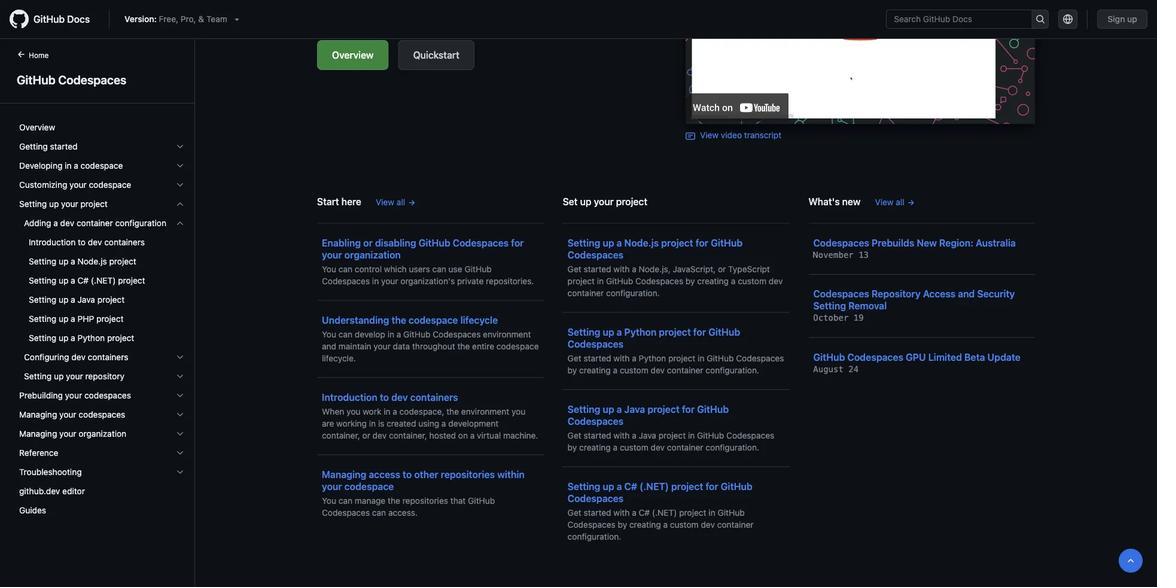 Task type: vqa. For each thing, say whether or not it's contained in the screenshot.
left introduction
yes



Task type: locate. For each thing, give the bounding box(es) containing it.
all up disabling
[[397, 197, 405, 207]]

can down manage
[[372, 508, 386, 517]]

container inside setting up a node.js project for github codespaces get started with a node.js, javascript, or typescript project in github codespaces by creating a custom dev container configuration.
[[568, 288, 604, 298]]

0 horizontal spatial and
[[322, 341, 336, 351]]

up inside setting up a java project for github codespaces get started with a java project in github codespaces by creating a custom dev container configuration.
[[603, 403, 615, 415]]

you left manage
[[322, 496, 336, 506]]

all up prebuilds
[[896, 197, 905, 207]]

environment up development
[[461, 406, 510, 416]]

view right link icon
[[700, 130, 719, 140]]

2 vertical spatial to
[[403, 469, 412, 480]]

up for setting up a c# (.net) project for github codespaces get started with a c# (.net) project in github codespaces by creating a custom dev container configuration.
[[603, 481, 615, 492]]

or down working
[[363, 430, 370, 440]]

github inside github codespaces gpu limited beta update august 24
[[814, 351, 846, 363]]

1 horizontal spatial view all
[[875, 197, 905, 207]]

0 horizontal spatial all
[[397, 197, 405, 207]]

sc 9kayk9 0 image inside setting up your repository dropdown button
[[175, 372, 185, 381]]

view all link up disabling
[[376, 196, 416, 208]]

on
[[458, 430, 468, 440]]

up inside setting up a c# (.net) project for github codespaces get started with a c# (.net) project in github codespaces by creating a custom dev container configuration.
[[603, 481, 615, 492]]

container, down working
[[322, 430, 360, 440]]

2 horizontal spatial to
[[403, 469, 412, 480]]

sc 9kayk9 0 image inside prebuilding your codespaces dropdown button
[[175, 391, 185, 400]]

1 vertical spatial managing
[[19, 429, 57, 439]]

setting up a python project link
[[14, 329, 190, 348]]

view all right here
[[376, 197, 405, 207]]

(.net)
[[91, 276, 116, 286], [640, 481, 669, 492], [652, 508, 677, 517]]

up for setting up a node.js project
[[59, 257, 68, 266]]

customizing
[[19, 180, 67, 190]]

custom inside setting up a c# (.net) project for github codespaces get started with a c# (.net) project in github codespaces by creating a custom dev container configuration.
[[670, 520, 699, 529]]

configuration. inside setting up a java project for github codespaces get started with a java project in github codespaces by creating a custom dev container configuration.
[[706, 442, 760, 452]]

introduction for introduction to dev containers
[[29, 237, 76, 247]]

started for setting up a java project for github codespaces
[[584, 430, 612, 440]]

codespaces inside "element"
[[58, 72, 127, 86]]

java for setting up a java project for github codespaces get started with a java project in github codespaces by creating a custom dev container configuration.
[[625, 403, 646, 415]]

for for setting up a python project for github codespaces
[[694, 326, 706, 338]]

custom
[[738, 276, 767, 286], [620, 365, 649, 375], [620, 442, 649, 452], [670, 520, 699, 529]]

developing in a codespace
[[19, 161, 123, 171]]

github docs
[[34, 13, 90, 25]]

manage
[[355, 496, 386, 506]]

setting up a java project link
[[14, 290, 190, 309]]

your inside prebuilding your codespaces dropdown button
[[65, 391, 82, 400]]

2 vertical spatial c#
[[639, 508, 650, 517]]

1 horizontal spatial to
[[380, 391, 389, 403]]

1 all from the left
[[397, 197, 405, 207]]

or left the typescript
[[718, 264, 726, 274]]

codespaces for managing your codespaces
[[79, 410, 125, 420]]

up for setting up your project
[[49, 199, 59, 209]]

for inside setting up a node.js project for github codespaces get started with a node.js, javascript, or typescript project in github codespaces by creating a custom dev container configuration.
[[696, 237, 709, 248]]

removal
[[849, 300, 887, 312]]

1 view all from the left
[[376, 197, 405, 207]]

1 horizontal spatial all
[[896, 197, 905, 207]]

overview
[[332, 49, 374, 61], [19, 122, 55, 132]]

view all right new
[[875, 197, 905, 207]]

0 vertical spatial containers
[[104, 237, 145, 247]]

codespace down getting started dropdown button
[[81, 161, 123, 171]]

custom inside setting up a java project for github codespaces get started with a java project in github codespaces by creating a custom dev container configuration.
[[620, 442, 649, 452]]

version: free, pro, & team
[[125, 14, 227, 24]]

dev inside setting up a java project for github codespaces get started with a java project in github codespaces by creating a custom dev container configuration.
[[651, 442, 665, 452]]

c#
[[78, 276, 89, 286], [625, 481, 638, 492], [639, 508, 650, 517]]

and up lifecycle.
[[322, 341, 336, 351]]

sc 9kayk9 0 image inside setting up your project dropdown button
[[175, 199, 185, 209]]

a inside dropdown button
[[53, 218, 58, 228]]

2 vertical spatial containers
[[410, 391, 458, 403]]

get inside setting up a node.js project for github codespaces get started with a node.js, javascript, or typescript project in github codespaces by creating a custom dev container configuration.
[[568, 264, 582, 274]]

node.js up node.js,
[[625, 237, 659, 248]]

codespaces for prebuilding your codespaces
[[84, 391, 131, 400]]

codespaces prebuilds new region: australia november 13
[[814, 237, 1016, 260]]

you
[[347, 406, 361, 416], [512, 406, 526, 416]]

select language: current language is english image
[[1064, 14, 1073, 24]]

managing
[[19, 410, 57, 420], [19, 429, 57, 439], [322, 469, 367, 480]]

c# inside setting up your project element
[[78, 276, 89, 286]]

view for codespaces prebuilds new region: australia
[[875, 197, 894, 207]]

adding a dev container configuration element
[[10, 214, 195, 348], [10, 233, 195, 348]]

0 vertical spatial overview link
[[317, 40, 389, 70]]

setting inside 'setting up a python project for github codespaces get started with a python project in github codespaces by creating a custom dev container configuration.'
[[568, 326, 601, 338]]

2 horizontal spatial view
[[875, 197, 894, 207]]

1 vertical spatial codespaces
[[79, 410, 125, 420]]

setting up your project element
[[10, 195, 195, 386], [10, 214, 195, 386]]

managing up manage
[[322, 469, 367, 480]]

started inside setting up a java project for github codespaces get started with a java project in github codespaces by creating a custom dev container configuration.
[[584, 430, 612, 440]]

codespaces inside codespaces repository access and security setting removal october 19
[[814, 288, 870, 300]]

sc 9kayk9 0 image inside getting started dropdown button
[[175, 142, 185, 151]]

1 you from the left
[[347, 406, 361, 416]]

new
[[917, 237, 937, 248]]

setting inside setting up a java project for github codespaces get started with a java project in github codespaces by creating a custom dev container configuration.
[[568, 403, 601, 415]]

scroll to top image
[[1127, 556, 1136, 566]]

overview link
[[317, 40, 389, 70], [14, 118, 190, 137]]

for inside setting up a java project for github codespaces get started with a java project in github codespaces by creating a custom dev container configuration.
[[682, 403, 695, 415]]

get for setting up a python project for github codespaces
[[568, 353, 582, 363]]

prebuilding
[[19, 391, 63, 400]]

github inside the managing access to other repositories within your codespace you can manage the repositories that github codespaces can access.
[[468, 496, 495, 506]]

0 horizontal spatial view all
[[376, 197, 405, 207]]

1 horizontal spatial organization
[[345, 249, 401, 260]]

your inside 'understanding the codespace lifecycle you can develop in a github codespaces environment and maintain your data throughout the entire codespace lifecycle.'
[[374, 341, 391, 351]]

0 vertical spatial managing
[[19, 410, 57, 420]]

0 horizontal spatial organization
[[79, 429, 126, 439]]

github
[[34, 13, 65, 25], [17, 72, 55, 86], [419, 237, 451, 248], [711, 237, 743, 248], [465, 264, 492, 274], [606, 276, 633, 286], [709, 326, 741, 338], [404, 329, 431, 339], [814, 351, 846, 363], [707, 353, 734, 363], [697, 403, 729, 415], [697, 430, 725, 440], [721, 481, 753, 492], [468, 496, 495, 506], [718, 508, 745, 517]]

to up the work
[[380, 391, 389, 403]]

the up development
[[447, 406, 459, 416]]

4 sc 9kayk9 0 image from the top
[[175, 353, 185, 362]]

2 adding a dev container configuration element from the top
[[10, 233, 195, 348]]

to
[[78, 237, 86, 247], [380, 391, 389, 403], [403, 469, 412, 480]]

with inside 'setting up a python project for github codespaces get started with a python project in github codespaces by creating a custom dev container configuration.'
[[614, 353, 630, 363]]

up for setting up a java project for github codespaces get started with a java project in github codespaces by creating a custom dev container configuration.
[[603, 403, 615, 415]]

node.js inside setting up your project element
[[78, 257, 107, 266]]

repositories up that
[[441, 469, 495, 480]]

by inside setting up a node.js project for github codespaces get started with a node.js, javascript, or typescript project in github codespaces by creating a custom dev container configuration.
[[686, 276, 695, 286]]

with inside setting up a node.js project for github codespaces get started with a node.js, javascript, or typescript project in github codespaces by creating a custom dev container configuration.
[[614, 264, 630, 274]]

containers down configuration
[[104, 237, 145, 247]]

codespace down developing in a codespace dropdown button
[[89, 180, 131, 190]]

the up access.
[[388, 496, 400, 506]]

you
[[322, 264, 336, 274], [322, 329, 336, 339], [322, 496, 336, 506]]

containers for introduction to dev containers
[[104, 237, 145, 247]]

configuration
[[115, 218, 166, 228]]

started inside setting up a node.js project for github codespaces get started with a node.js, javascript, or typescript project in github codespaces by creating a custom dev container configuration.
[[584, 264, 612, 274]]

1 vertical spatial and
[[322, 341, 336, 351]]

0 vertical spatial java
[[78, 295, 95, 305]]

dev inside "configuring dev containers" 'dropdown button'
[[71, 352, 86, 362]]

sc 9kayk9 0 image for configuring dev containers
[[175, 353, 185, 362]]

19
[[854, 313, 864, 323]]

0 vertical spatial and
[[958, 288, 975, 300]]

setting up a python project
[[29, 333, 134, 343]]

managing up reference
[[19, 429, 57, 439]]

region:
[[940, 237, 974, 248]]

6 sc 9kayk9 0 image from the top
[[175, 429, 185, 439]]

containers up repository
[[88, 352, 128, 362]]

work
[[363, 406, 382, 416]]

introduction up when
[[322, 391, 378, 403]]

setting up a node.js project link
[[14, 252, 190, 271]]

october 19 element
[[814, 313, 864, 323]]

1 get from the top
[[568, 264, 582, 274]]

1 horizontal spatial you
[[512, 406, 526, 416]]

2 get from the top
[[568, 353, 582, 363]]

codespaces inside codespaces prebuilds new region: australia november 13
[[814, 237, 870, 248]]

0 vertical spatial (.net)
[[91, 276, 116, 286]]

develop
[[355, 329, 385, 339]]

1 vertical spatial repositories
[[403, 496, 448, 506]]

2 vertical spatial (.net)
[[652, 508, 677, 517]]

the left the entire
[[458, 341, 470, 351]]

0 horizontal spatial node.js
[[78, 257, 107, 266]]

up for setting up a node.js project for github codespaces get started with a node.js, javascript, or typescript project in github codespaces by creating a custom dev container configuration.
[[603, 237, 615, 248]]

1 sc 9kayk9 0 image from the top
[[175, 142, 185, 151]]

setting for setting up a python project
[[29, 333, 56, 343]]

sc 9kayk9 0 image
[[175, 142, 185, 151], [175, 161, 185, 171], [175, 180, 185, 190], [175, 353, 185, 362], [175, 391, 185, 400], [175, 429, 185, 439], [175, 448, 185, 458], [175, 468, 185, 477]]

lifecycle.
[[322, 353, 356, 363]]

you inside the managing access to other repositories within your codespace you can manage the repositories that github codespaces can access.
[[322, 496, 336, 506]]

1 vertical spatial overview link
[[14, 118, 190, 137]]

0 horizontal spatial overview link
[[14, 118, 190, 137]]

view right here
[[376, 197, 395, 207]]

that
[[451, 496, 466, 506]]

with inside setting up a c# (.net) project for github codespaces get started with a c# (.net) project in github codespaces by creating a custom dev container configuration.
[[614, 508, 630, 517]]

you up machine.
[[512, 406, 526, 416]]

node.js for setting up a node.js project
[[78, 257, 107, 266]]

0 horizontal spatial view all link
[[376, 196, 416, 208]]

dev inside 'setting up a python project for github codespaces get started with a python project in github codespaces by creating a custom dev container configuration.'
[[651, 365, 665, 375]]

1 vertical spatial (.net)
[[640, 481, 669, 492]]

4 with from the top
[[614, 508, 630, 517]]

organization's
[[401, 276, 455, 286]]

2 all from the left
[[896, 197, 905, 207]]

managing your codespaces button
[[14, 405, 190, 424]]

adding a dev container configuration button
[[14, 214, 190, 233]]

november 13 element
[[814, 250, 869, 260]]

by
[[686, 276, 695, 286], [568, 365, 577, 375], [568, 442, 577, 452], [618, 520, 627, 529]]

you inside enabling or disabling github codespaces for your organization you can control which users can use github codespaces in your organization's private repositories.
[[322, 264, 336, 274]]

setting inside setting up a node.js project for github codespaces get started with a node.js, javascript, or typescript project in github codespaces by creating a custom dev container configuration.
[[568, 237, 601, 248]]

get inside setting up a c# (.net) project for github codespaces get started with a c# (.net) project in github codespaces by creating a custom dev container configuration.
[[568, 508, 582, 517]]

sc 9kayk9 0 image inside managing your codespaces dropdown button
[[175, 410, 185, 420]]

started inside dropdown button
[[50, 142, 78, 151]]

0 horizontal spatial container,
[[322, 430, 360, 440]]

3 get from the top
[[568, 430, 582, 440]]

4 sc 9kayk9 0 image from the top
[[175, 410, 185, 420]]

container, down created
[[389, 430, 427, 440]]

c# for setting up a c# (.net) project for github codespaces get started with a c# (.net) project in github codespaces by creating a custom dev container configuration.
[[625, 481, 638, 492]]

you for enabling or disabling github codespaces for your organization
[[322, 264, 336, 274]]

environment
[[483, 329, 531, 339], [461, 406, 510, 416]]

node.js up setting up a c# (.net) project at top
[[78, 257, 107, 266]]

0 vertical spatial environment
[[483, 329, 531, 339]]

get for setting up a node.js project for github codespaces
[[568, 264, 582, 274]]

github codespaces link
[[14, 71, 180, 89]]

the up the 'data'
[[392, 314, 406, 326]]

with
[[614, 264, 630, 274], [614, 353, 630, 363], [614, 430, 630, 440], [614, 508, 630, 517]]

python
[[625, 326, 657, 338], [78, 333, 105, 343], [639, 353, 666, 363]]

for inside enabling or disabling github codespaces for your organization you can control which users can use github codespaces in your organization's private repositories.
[[511, 237, 524, 248]]

0 vertical spatial codespaces
[[84, 391, 131, 400]]

1 vertical spatial containers
[[88, 352, 128, 362]]

1 setting up your project element from the top
[[10, 195, 195, 386]]

sc 9kayk9 0 image for reference
[[175, 448, 185, 458]]

0 vertical spatial you
[[322, 264, 336, 274]]

repositories up access.
[[403, 496, 448, 506]]

0 horizontal spatial c#
[[78, 276, 89, 286]]

configuration. inside setting up a node.js project for github codespaces get started with a node.js, javascript, or typescript project in github codespaces by creating a custom dev container configuration.
[[606, 288, 660, 298]]

view all link up prebuilds
[[875, 196, 916, 208]]

0 vertical spatial overview
[[332, 49, 374, 61]]

dev inside setting up a c# (.net) project for github codespaces get started with a c# (.net) project in github codespaces by creating a custom dev container configuration.
[[701, 520, 715, 529]]

4 get from the top
[[568, 508, 582, 517]]

None search field
[[887, 10, 1049, 29]]

configuring
[[24, 352, 69, 362]]

codespace right the entire
[[497, 341, 539, 351]]

to inside the managing access to other repositories within your codespace you can manage the repositories that github codespaces can access.
[[403, 469, 412, 480]]

codespace
[[81, 161, 123, 171], [89, 180, 131, 190], [409, 314, 458, 326], [497, 341, 539, 351], [345, 481, 394, 492]]

your inside customizing your codespace dropdown button
[[70, 180, 87, 190]]

environment up the entire
[[483, 329, 531, 339]]

you up working
[[347, 406, 361, 416]]

2 sc 9kayk9 0 image from the top
[[175, 218, 185, 228]]

1 vertical spatial java
[[625, 403, 646, 415]]

python for setting up a python project
[[78, 333, 105, 343]]

1 horizontal spatial c#
[[625, 481, 638, 492]]

editor
[[62, 486, 85, 496]]

creating
[[698, 276, 729, 286], [579, 365, 611, 375], [579, 442, 611, 452], [630, 520, 661, 529]]

sign up link
[[1098, 10, 1148, 29]]

0 horizontal spatial overview
[[19, 122, 55, 132]]

0 vertical spatial node.js
[[625, 237, 659, 248]]

8 sc 9kayk9 0 image from the top
[[175, 468, 185, 477]]

(.net) for setting up a c# (.net) project for github codespaces get started with a c# (.net) project in github codespaces by creating a custom dev container configuration.
[[640, 481, 669, 492]]

3 you from the top
[[322, 496, 336, 506]]

to for introduction to dev containers when you work in a codespace, the environment you are working in is created using a development container, or dev container, hosted on a virtual machine.
[[380, 391, 389, 403]]

organization inside dropdown button
[[79, 429, 126, 439]]

containers inside 'dropdown button'
[[88, 352, 128, 362]]

to inside introduction to dev containers link
[[78, 237, 86, 247]]

for for enabling or disabling github codespaces for your organization
[[511, 237, 524, 248]]

introduction
[[29, 237, 76, 247], [322, 391, 378, 403]]

node.js
[[625, 237, 659, 248], [78, 257, 107, 266]]

all for new
[[896, 197, 905, 207]]

you down enabling
[[322, 264, 336, 274]]

setting for setting up a python project for github codespaces get started with a python project in github codespaces by creating a custom dev container configuration.
[[568, 326, 601, 338]]

sc 9kayk9 0 image inside adding a dev container configuration dropdown button
[[175, 218, 185, 228]]

you up lifecycle.
[[322, 329, 336, 339]]

update
[[988, 351, 1021, 363]]

2 vertical spatial managing
[[322, 469, 367, 480]]

setting up your repository button
[[14, 367, 190, 386]]

setting inside setting up a c# (.net) project for github codespaces get started with a c# (.net) project in github codespaces by creating a custom dev container configuration.
[[568, 481, 601, 492]]

0 horizontal spatial introduction
[[29, 237, 76, 247]]

sc 9kayk9 0 image
[[175, 199, 185, 209], [175, 218, 185, 228], [175, 372, 185, 381], [175, 410, 185, 420]]

java inside setting up a java project link
[[78, 295, 95, 305]]

started inside setting up a c# (.net) project for github codespaces get started with a c# (.net) project in github codespaces by creating a custom dev container configuration.
[[584, 508, 612, 517]]

1 vertical spatial organization
[[79, 429, 126, 439]]

7 sc 9kayk9 0 image from the top
[[175, 448, 185, 458]]

introduction down the adding
[[29, 237, 76, 247]]

your
[[70, 180, 87, 190], [594, 196, 614, 207], [61, 199, 78, 209], [322, 249, 342, 260], [381, 276, 398, 286], [374, 341, 391, 351], [66, 371, 83, 381], [65, 391, 82, 400], [59, 410, 76, 420], [59, 429, 76, 439], [322, 481, 342, 492]]

your inside managing your codespaces dropdown button
[[59, 410, 76, 420]]

machine.
[[503, 430, 538, 440]]

containers inside introduction to dev containers when you work in a codespace, the environment you are working in is created using a development container, or dev container, hosted on a virtual machine.
[[410, 391, 458, 403]]

1 sc 9kayk9 0 image from the top
[[175, 199, 185, 209]]

1 vertical spatial to
[[380, 391, 389, 403]]

sc 9kayk9 0 image inside troubleshooting dropdown button
[[175, 468, 185, 477]]

sc 9kayk9 0 image inside developing in a codespace dropdown button
[[175, 161, 185, 171]]

the
[[392, 314, 406, 326], [458, 341, 470, 351], [447, 406, 459, 416], [388, 496, 400, 506]]

0 horizontal spatial you
[[347, 406, 361, 416]]

up inside setting up a node.js project for github codespaces get started with a node.js, javascript, or typescript project in github codespaces by creating a custom dev container configuration.
[[603, 237, 615, 248]]

2 vertical spatial you
[[322, 496, 336, 506]]

adding
[[24, 218, 51, 228]]

get
[[568, 264, 582, 274], [568, 353, 582, 363], [568, 430, 582, 440], [568, 508, 582, 517]]

1 view all link from the left
[[376, 196, 416, 208]]

to up 'setting up a node.js project'
[[78, 237, 86, 247]]

container inside dropdown button
[[77, 218, 113, 228]]

managing inside the managing access to other repositories within your codespace you can manage the repositories that github codespaces can access.
[[322, 469, 367, 480]]

codespaces down repository
[[84, 391, 131, 400]]

2 setting up your project element from the top
[[10, 214, 195, 386]]

0 vertical spatial c#
[[78, 276, 89, 286]]

to inside introduction to dev containers when you work in a codespace, the environment you are working in is created using a development container, or dev container, hosted on a virtual machine.
[[380, 391, 389, 403]]

3 sc 9kayk9 0 image from the top
[[175, 180, 185, 190]]

all
[[397, 197, 405, 207], [896, 197, 905, 207]]

2 container, from the left
[[389, 430, 427, 440]]

1 vertical spatial environment
[[461, 406, 510, 416]]

or up control
[[363, 237, 373, 248]]

get for setting up a java project for github codespaces
[[568, 430, 582, 440]]

up for setting up a php project
[[59, 314, 68, 324]]

containers up codespace,
[[410, 391, 458, 403]]

codespaces down prebuilding your codespaces dropdown button on the bottom left
[[79, 410, 125, 420]]

view right new
[[875, 197, 894, 207]]

managing for codespaces
[[19, 410, 57, 420]]

up for setting up a python project
[[59, 333, 68, 343]]

troubleshooting
[[19, 467, 82, 477]]

0 vertical spatial to
[[78, 237, 86, 247]]

2 view all from the left
[[875, 197, 905, 207]]

limited
[[929, 351, 963, 363]]

0 horizontal spatial view
[[376, 197, 395, 207]]

up inside 'setting up a python project for github codespaces get started with a python project in github codespaces by creating a custom dev container configuration.'
[[603, 326, 615, 338]]

to left other
[[403, 469, 412, 480]]

codespace up manage
[[345, 481, 394, 492]]

transcript
[[745, 130, 782, 140]]

0 vertical spatial organization
[[345, 249, 401, 260]]

2 you from the left
[[512, 406, 526, 416]]

1 vertical spatial you
[[322, 329, 336, 339]]

guides link
[[14, 501, 190, 520]]

codespaces
[[58, 72, 127, 86], [453, 237, 509, 248], [814, 237, 870, 248], [568, 249, 624, 260], [322, 276, 370, 286], [636, 276, 684, 286], [814, 288, 870, 300], [433, 329, 481, 339], [568, 338, 624, 350], [848, 351, 904, 363], [736, 353, 784, 363], [568, 415, 624, 427], [727, 430, 775, 440], [568, 493, 624, 504], [322, 508, 370, 517], [568, 520, 616, 529]]

dev inside introduction to dev containers link
[[88, 237, 102, 247]]

2 with from the top
[[614, 353, 630, 363]]

users
[[409, 264, 430, 274]]

sc 9kayk9 0 image inside reference dropdown button
[[175, 448, 185, 458]]

for for setting up a java project for github codespaces
[[682, 403, 695, 415]]

prebuilds
[[872, 237, 915, 248]]

a inside 'understanding the codespace lifecycle you can develop in a github codespaces environment and maintain your data throughout the entire codespace lifecycle.'
[[397, 329, 401, 339]]

in inside setting up a c# (.net) project for github codespaces get started with a c# (.net) project in github codespaces by creating a custom dev container configuration.
[[709, 508, 716, 517]]

getting started button
[[14, 137, 190, 156]]

0 horizontal spatial to
[[78, 237, 86, 247]]

2 vertical spatial or
[[363, 430, 370, 440]]

sc 9kayk9 0 image for developing in a codespace
[[175, 161, 185, 171]]

1 vertical spatial overview
[[19, 122, 55, 132]]

introduction inside setting up your project element
[[29, 237, 76, 247]]

started
[[50, 142, 78, 151], [584, 264, 612, 274], [584, 353, 612, 363], [584, 430, 612, 440], [584, 508, 612, 517]]

sc 9kayk9 0 image inside managing your organization dropdown button
[[175, 429, 185, 439]]

setting up a java project for github codespaces get started with a java project in github codespaces by creating a custom dev container configuration.
[[568, 403, 775, 452]]

3 with from the top
[[614, 430, 630, 440]]

environment inside 'understanding the codespace lifecycle you can develop in a github codespaces environment and maintain your data throughout the entire codespace lifecycle.'
[[483, 329, 531, 339]]

for
[[511, 237, 524, 248], [696, 237, 709, 248], [694, 326, 706, 338], [682, 403, 695, 415], [706, 481, 719, 492]]

introduction inside introduction to dev containers when you work in a codespace, the environment you are working in is created using a development container, or dev container, hosted on a virtual machine.
[[322, 391, 378, 403]]

0 vertical spatial introduction
[[29, 237, 76, 247]]

3 sc 9kayk9 0 image from the top
[[175, 372, 185, 381]]

5 sc 9kayk9 0 image from the top
[[175, 391, 185, 400]]

0 vertical spatial or
[[363, 237, 373, 248]]

organization
[[345, 249, 401, 260], [79, 429, 126, 439]]

2 sc 9kayk9 0 image from the top
[[175, 161, 185, 171]]

2 you from the top
[[322, 329, 336, 339]]

organization down managing your codespaces dropdown button
[[79, 429, 126, 439]]

1 with from the top
[[614, 264, 630, 274]]

1 horizontal spatial node.js
[[625, 237, 659, 248]]

2 view all link from the left
[[875, 196, 916, 208]]

created
[[387, 418, 416, 428]]

environment for containers
[[461, 406, 510, 416]]

1 you from the top
[[322, 264, 336, 274]]

can left control
[[339, 264, 353, 274]]

dev inside adding a dev container configuration dropdown button
[[60, 218, 74, 228]]

tooltip
[[1119, 549, 1143, 573]]

managing for organization
[[19, 429, 57, 439]]

a
[[74, 161, 78, 171], [53, 218, 58, 228], [617, 237, 622, 248], [71, 257, 75, 266], [632, 264, 637, 274], [71, 276, 75, 286], [731, 276, 736, 286], [71, 295, 75, 305], [71, 314, 75, 324], [617, 326, 622, 338], [397, 329, 401, 339], [71, 333, 75, 343], [632, 353, 637, 363], [613, 365, 618, 375], [617, 403, 622, 415], [393, 406, 397, 416], [442, 418, 446, 428], [470, 430, 475, 440], [632, 430, 637, 440], [613, 442, 618, 452], [617, 481, 622, 492], [632, 508, 637, 517], [664, 520, 668, 529]]

can up maintain at the bottom of the page
[[339, 329, 353, 339]]

to for introduction to dev containers
[[78, 237, 86, 247]]

1 container, from the left
[[322, 430, 360, 440]]

1 horizontal spatial introduction
[[322, 391, 378, 403]]

container inside setting up a java project for github codespaces get started with a java project in github codespaces by creating a custom dev container configuration.
[[667, 442, 704, 452]]

managing down prebuilding
[[19, 410, 57, 420]]

organization up control
[[345, 249, 401, 260]]

1 horizontal spatial container,
[[389, 430, 427, 440]]

for inside 'setting up a python project for github codespaces get started with a python project in github codespaces by creating a custom dev container configuration.'
[[694, 326, 706, 338]]

1 horizontal spatial overview
[[332, 49, 374, 61]]

1 vertical spatial or
[[718, 264, 726, 274]]

codespaces repository access and security setting removal october 19
[[814, 288, 1015, 323]]

developing
[[19, 161, 62, 171]]

1 vertical spatial c#
[[625, 481, 638, 492]]

setting up a c# (.net) project
[[29, 276, 145, 286]]

1 adding a dev container configuration element from the top
[[10, 214, 195, 348]]

sc 9kayk9 0 image for customizing your codespace
[[175, 180, 185, 190]]

by inside setting up a c# (.net) project for github codespaces get started with a c# (.net) project in github codespaces by creating a custom dev container configuration.
[[618, 520, 627, 529]]

repository
[[872, 288, 921, 300]]

1 vertical spatial introduction
[[322, 391, 378, 403]]

and right access
[[958, 288, 975, 300]]

1 horizontal spatial view all link
[[875, 196, 916, 208]]

started for setting up a node.js project for github codespaces
[[584, 264, 612, 274]]

1 vertical spatial node.js
[[78, 257, 107, 266]]

view all for start here
[[376, 197, 405, 207]]

troubleshooting button
[[14, 463, 190, 482]]

1 horizontal spatial and
[[958, 288, 975, 300]]



Task type: describe. For each thing, give the bounding box(es) containing it.
codespaces inside 'understanding the codespace lifecycle you can develop in a github codespaces environment and maintain your data throughout the entire codespace lifecycle.'
[[433, 329, 481, 339]]

organization inside enabling or disabling github codespaces for your organization you can control which users can use github codespaces in your organization's private repositories.
[[345, 249, 401, 260]]

customizing your codespace
[[19, 180, 131, 190]]

quickstart
[[413, 49, 460, 61]]

sc 9kayk9 0 image for adding a dev container configuration
[[175, 218, 185, 228]]

introduction to dev containers link
[[14, 233, 190, 252]]

Search GitHub Docs search field
[[887, 10, 1032, 28]]

view video transcript
[[700, 130, 782, 140]]

codespace inside dropdown button
[[89, 180, 131, 190]]

prebuilding your codespaces button
[[14, 386, 190, 405]]

setting up a node.js project
[[29, 257, 136, 266]]

in inside 'understanding the codespace lifecycle you can develop in a github codespaces environment and maintain your data throughout the entire codespace lifecycle.'
[[388, 329, 395, 339]]

entire
[[472, 341, 494, 351]]

node.js for setting up a node.js project for github codespaces get started with a node.js, javascript, or typescript project in github codespaces by creating a custom dev container configuration.
[[625, 237, 659, 248]]

repositories.
[[486, 276, 534, 286]]

start
[[317, 196, 339, 207]]

github inside "element"
[[17, 72, 55, 86]]

august 24 element
[[814, 364, 859, 374]]

link image
[[686, 131, 696, 141]]

here
[[342, 196, 362, 207]]

creating inside setting up a node.js project for github codespaces get started with a node.js, javascript, or typescript project in github codespaces by creating a custom dev container configuration.
[[698, 276, 729, 286]]

view for enabling or disabling github codespaces for your organization
[[376, 197, 395, 207]]

view all link for start here
[[376, 196, 416, 208]]

codespace inside dropdown button
[[81, 161, 123, 171]]

working
[[337, 418, 367, 428]]

august
[[814, 364, 844, 374]]

video
[[721, 130, 742, 140]]

container inside setting up a c# (.net) project for github codespaces get started with a c# (.net) project in github codespaces by creating a custom dev container configuration.
[[718, 520, 754, 529]]

dev inside setting up a node.js project for github codespaces get started with a node.js, javascript, or typescript project in github codespaces by creating a custom dev container configuration.
[[769, 276, 783, 286]]

php
[[78, 314, 94, 324]]

development
[[449, 418, 499, 428]]

codespace,
[[400, 406, 444, 416]]

getting
[[19, 142, 48, 151]]

sign up
[[1108, 14, 1138, 24]]

&
[[198, 14, 204, 24]]

custom inside setting up a node.js project for github codespaces get started with a node.js, javascript, or typescript project in github codespaces by creating a custom dev container configuration.
[[738, 276, 767, 286]]

can inside 'understanding the codespace lifecycle you can develop in a github codespaces environment and maintain your data throughout the entire codespace lifecycle.'
[[339, 329, 353, 339]]

custom inside 'setting up a python project for github codespaces get started with a python project in github codespaces by creating a custom dev container configuration.'
[[620, 365, 649, 375]]

australia
[[976, 237, 1016, 248]]

setting for setting up a java project
[[29, 295, 56, 305]]

sc 9kayk9 0 image for setting up your project
[[175, 199, 185, 209]]

configuration. inside 'setting up a python project for github codespaces get started with a python project in github codespaces by creating a custom dev container configuration.'
[[706, 365, 760, 375]]

managing your organization button
[[14, 424, 190, 444]]

use
[[449, 264, 463, 274]]

quickstart link
[[398, 40, 475, 70]]

in inside enabling or disabling github codespaces for your organization you can control which users can use github codespaces in your organization's private repositories.
[[372, 276, 379, 286]]

is
[[378, 418, 385, 428]]

you inside 'understanding the codespace lifecycle you can develop in a github codespaces environment and maintain your data throughout the entire codespace lifecycle.'
[[322, 329, 336, 339]]

sc 9kayk9 0 image for prebuilding your codespaces
[[175, 391, 185, 400]]

up for set up your project
[[580, 196, 592, 207]]

13
[[859, 250, 869, 260]]

sign
[[1108, 14, 1126, 24]]

with for java
[[614, 430, 630, 440]]

disabling
[[375, 237, 416, 248]]

the inside introduction to dev containers when you work in a codespace, the environment you are working in is created using a development container, or dev container, hosted on a virtual machine.
[[447, 406, 459, 416]]

your inside setting up your project dropdown button
[[61, 199, 78, 209]]

gpu
[[906, 351, 926, 363]]

setting for setting up a php project
[[29, 314, 56, 324]]

configuration. inside setting up a c# (.net) project for github codespaces get started with a c# (.net) project in github codespaces by creating a custom dev container configuration.
[[568, 532, 622, 541]]

2 vertical spatial java
[[639, 430, 657, 440]]

setting up a python project for github codespaces get started with a python project in github codespaces by creating a custom dev container configuration.
[[568, 326, 784, 375]]

getting started
[[19, 142, 78, 151]]

enabling
[[322, 237, 361, 248]]

2 horizontal spatial c#
[[639, 508, 650, 517]]

container inside 'setting up a python project for github codespaces get started with a python project in github codespaces by creating a custom dev container configuration.'
[[667, 365, 704, 375]]

throughout
[[412, 341, 455, 351]]

or inside introduction to dev containers when you work in a codespace, the environment you are working in is created using a development container, or dev container, hosted on a virtual machine.
[[363, 430, 370, 440]]

understanding the codespace lifecycle you can develop in a github codespaces environment and maintain your data throughout the entire codespace lifecycle.
[[322, 314, 539, 363]]

reference button
[[14, 444, 190, 463]]

in inside dropdown button
[[65, 161, 72, 171]]

when
[[322, 406, 344, 416]]

github codespaces element
[[0, 48, 195, 586]]

repository
[[85, 371, 124, 381]]

hosted
[[430, 430, 456, 440]]

adding a dev container configuration element containing introduction to dev containers
[[10, 233, 195, 348]]

setting up a php project link
[[14, 309, 190, 329]]

setting for setting up a c# (.net) project
[[29, 276, 56, 286]]

javascript,
[[673, 264, 716, 274]]

containers for introduction to dev containers when you work in a codespace, the environment you are working in is created using a development container, or dev container, hosted on a virtual machine.
[[410, 391, 458, 403]]

sc 9kayk9 0 image for managing your organization
[[175, 429, 185, 439]]

1 horizontal spatial view
[[700, 130, 719, 140]]

start here
[[317, 196, 362, 207]]

virtual
[[477, 430, 501, 440]]

view all link for what's new
[[875, 196, 916, 208]]

environment for lifecycle
[[483, 329, 531, 339]]

triangle down image
[[232, 14, 242, 24]]

customizing your codespace button
[[14, 175, 190, 195]]

setting up your project element containing adding a dev container configuration
[[10, 214, 195, 386]]

up for setting up a python project for github codespaces get started with a python project in github codespaces by creating a custom dev container configuration.
[[603, 326, 615, 338]]

all for disabling
[[397, 197, 405, 207]]

adding a dev container configuration element containing adding a dev container configuration
[[10, 214, 195, 348]]

setting up a php project
[[29, 314, 124, 324]]

and inside codespaces repository access and security setting removal october 19
[[958, 288, 975, 300]]

sc 9kayk9 0 image for setting up your repository
[[175, 372, 185, 381]]

sc 9kayk9 0 image for troubleshooting
[[175, 468, 185, 477]]

setting up a c# (.net) project link
[[14, 271, 190, 290]]

in inside setting up a java project for github codespaces get started with a java project in github codespaces by creating a custom dev container configuration.
[[688, 430, 695, 440]]

codespaces inside the managing access to other repositories within your codespace you can manage the repositories that github codespaces can access.
[[322, 508, 370, 517]]

managing for to
[[322, 469, 367, 480]]

managing your codespaces
[[19, 410, 125, 420]]

introduction for introduction to dev containers when you work in a codespace, the environment you are working in is created using a development container, or dev container, hosted on a virtual machine.
[[322, 391, 378, 403]]

creating inside setting up a java project for github codespaces get started with a java project in github codespaces by creating a custom dev container configuration.
[[579, 442, 611, 452]]

data
[[393, 341, 410, 351]]

control
[[355, 264, 382, 274]]

setting up a java project
[[29, 295, 125, 305]]

codespace up 'throughout' at left bottom
[[409, 314, 458, 326]]

introduction to dev containers
[[29, 237, 145, 247]]

using
[[419, 418, 439, 428]]

pro,
[[181, 14, 196, 24]]

24
[[849, 364, 859, 374]]

0 vertical spatial repositories
[[441, 469, 495, 480]]

setting for setting up your repository
[[24, 371, 52, 381]]

java for setting up a java project
[[78, 295, 95, 305]]

guides
[[19, 506, 46, 515]]

view all for what's new
[[875, 197, 905, 207]]

overview inside github codespaces "element"
[[19, 122, 55, 132]]

up for setting up a c# (.net) project
[[59, 276, 68, 286]]

setting for setting up your project
[[19, 199, 47, 209]]

with for python
[[614, 353, 630, 363]]

c# for setting up a c# (.net) project
[[78, 276, 89, 286]]

access
[[924, 288, 956, 300]]

by inside setting up a java project for github codespaces get started with a java project in github codespaces by creating a custom dev container configuration.
[[568, 442, 577, 452]]

typescript
[[729, 264, 770, 274]]

and inside 'understanding the codespace lifecycle you can develop in a github codespaces environment and maintain your data throughout the entire codespace lifecycle.'
[[322, 341, 336, 351]]

setting up your repository
[[24, 371, 124, 381]]

setting for setting up a c# (.net) project for github codespaces get started with a c# (.net) project in github codespaces by creating a custom dev container configuration.
[[568, 481, 601, 492]]

creating inside 'setting up a python project for github codespaces get started with a python project in github codespaces by creating a custom dev container configuration.'
[[579, 365, 611, 375]]

node.js,
[[639, 264, 671, 274]]

set
[[563, 196, 578, 207]]

which
[[384, 264, 407, 274]]

up for sign up
[[1128, 14, 1138, 24]]

github inside 'understanding the codespace lifecycle you can develop in a github codespaces environment and maintain your data throughout the entire codespace lifecycle.'
[[404, 329, 431, 339]]

setting up a node.js project for github codespaces get started with a node.js, javascript, or typescript project in github codespaces by creating a custom dev container configuration.
[[568, 237, 783, 298]]

sc 9kayk9 0 image for getting started
[[175, 142, 185, 151]]

setting for setting up a node.js project
[[29, 257, 56, 266]]

a inside dropdown button
[[74, 161, 78, 171]]

codespaces inside github codespaces gpu limited beta update august 24
[[848, 351, 904, 363]]

github codespaces gpu limited beta update august 24
[[814, 351, 1021, 374]]

for for setting up a node.js project for github codespaces
[[696, 237, 709, 248]]

or inside enabling or disabling github codespaces for your organization you can control which users can use github codespaces in your organization's private repositories.
[[363, 237, 373, 248]]

creating inside setting up a c# (.net) project for github codespaces get started with a c# (.net) project in github codespaces by creating a custom dev container configuration.
[[630, 520, 661, 529]]

setting for setting up a java project for github codespaces get started with a java project in github codespaces by creating a custom dev container configuration.
[[568, 403, 601, 415]]

github codespaces
[[17, 72, 127, 86]]

1 horizontal spatial overview link
[[317, 40, 389, 70]]

up for setting up a java project
[[59, 295, 68, 305]]

or inside setting up a node.js project for github codespaces get started with a node.js, javascript, or typescript project in github codespaces by creating a custom dev container configuration.
[[718, 264, 726, 274]]

home link
[[12, 50, 68, 62]]

by inside 'setting up a python project for github codespaces get started with a python project in github codespaces by creating a custom dev container configuration.'
[[568, 365, 577, 375]]

started for setting up a python project for github codespaces
[[584, 353, 612, 363]]

setting up your project button
[[14, 195, 190, 214]]

in inside setting up a node.js project for github codespaces get started with a node.js, javascript, or typescript project in github codespaces by creating a custom dev container configuration.
[[597, 276, 604, 286]]

configuring dev containers
[[24, 352, 128, 362]]

developing in a codespace button
[[14, 156, 190, 175]]

in inside 'setting up a python project for github codespaces get started with a python project in github codespaces by creating a custom dev container configuration.'
[[698, 353, 705, 363]]

python for setting up a python project for github codespaces get started with a python project in github codespaces by creating a custom dev container configuration.
[[625, 326, 657, 338]]

sc 9kayk9 0 image for managing your codespaces
[[175, 410, 185, 420]]

setting up your project element containing setting up your project
[[10, 195, 195, 386]]

setting inside codespaces repository access and security setting removal october 19
[[814, 300, 846, 312]]

project inside dropdown button
[[80, 199, 108, 209]]

understanding
[[322, 314, 389, 326]]

with for node.js
[[614, 264, 630, 274]]

what's new
[[809, 196, 861, 207]]

free,
[[159, 14, 178, 24]]

(.net) for setting up a c# (.net) project
[[91, 276, 116, 286]]

can left use
[[433, 264, 446, 274]]

your inside managing your organization dropdown button
[[59, 429, 76, 439]]

you for managing access to other repositories within your codespace
[[322, 496, 336, 506]]

version:
[[125, 14, 157, 24]]

what's
[[809, 196, 840, 207]]

docs
[[67, 13, 90, 25]]

reference
[[19, 448, 58, 458]]

up for setting up your repository
[[54, 371, 64, 381]]

can left manage
[[339, 496, 353, 506]]

home
[[29, 51, 49, 59]]

team
[[207, 14, 227, 24]]

private
[[457, 276, 484, 286]]

view video transcript link
[[686, 130, 782, 141]]

configuring dev containers button
[[14, 348, 190, 367]]

codespace inside the managing access to other repositories within your codespace you can manage the repositories that github codespaces can access.
[[345, 481, 394, 492]]

set up your project
[[563, 196, 648, 207]]

search image
[[1036, 14, 1046, 24]]

your inside setting up your repository dropdown button
[[66, 371, 83, 381]]

within
[[497, 469, 525, 480]]

setting for setting up a node.js project for github codespaces get started with a node.js, javascript, or typescript project in github codespaces by creating a custom dev container configuration.
[[568, 237, 601, 248]]

your inside the managing access to other repositories within your codespace you can manage the repositories that github codespaces can access.
[[322, 481, 342, 492]]

the inside the managing access to other repositories within your codespace you can manage the repositories that github codespaces can access.
[[388, 496, 400, 506]]

for inside setting up a c# (.net) project for github codespaces get started with a c# (.net) project in github codespaces by creating a custom dev container configuration.
[[706, 481, 719, 492]]



